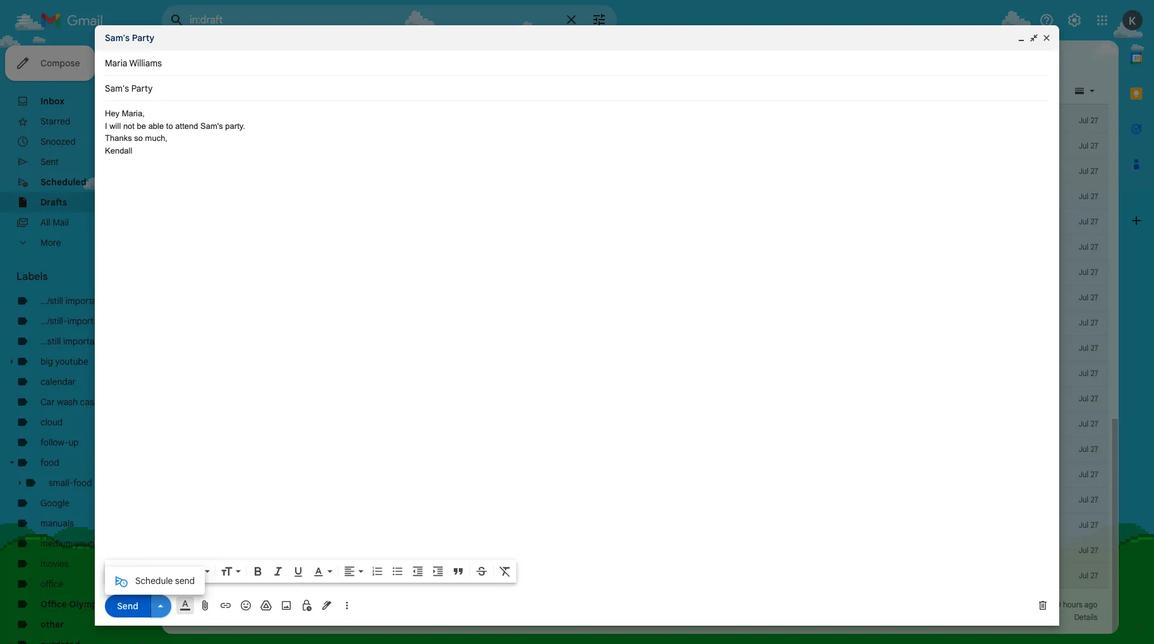 Task type: locate. For each thing, give the bounding box(es) containing it.
(no
[[336, 570, 350, 582]]

11 jul from the top
[[1079, 369, 1089, 378]]

scheduled
[[40, 176, 86, 188]]

8 jul 27 from the top
[[1079, 293, 1099, 302]]

14 27 from the top
[[1091, 444, 1099, 454]]

tab list
[[1119, 40, 1155, 599]]

sent
[[40, 156, 59, 168]]

3 27 from the top
[[1091, 166, 1099, 176]]

16 27 from the top
[[1091, 495, 1099, 505]]

jul for ninth the jul 27 row
[[1079, 343, 1089, 353]]

formatting options toolbar
[[105, 560, 517, 583]]

sam's left party.
[[200, 121, 223, 131]]

19 jul from the top
[[1079, 571, 1089, 580]]

27 for 16th the jul 27 row
[[1091, 520, 1099, 530]]

youtube for medium youtube
[[75, 538, 108, 549]]

up
[[68, 437, 79, 448]]

1 horizontal spatial sam's
[[200, 121, 223, 131]]

office olympics link
[[40, 599, 110, 610]]

jul for tenth the jul 27 row
[[1079, 369, 1089, 378]]

small-food
[[49, 477, 92, 489]]

youtube for big youtube
[[55, 356, 88, 367]]

able
[[148, 121, 164, 131]]

draft for draft row at the top of the page
[[210, 115, 230, 126]]

3 jul 27 row from the top
[[162, 184, 1109, 209]]

hey maria, i will not be able to attend sam's party. thanks so much, kendall
[[105, 109, 245, 155]]

0 vertical spatial row
[[162, 83, 1109, 108]]

food
[[40, 457, 59, 469], [73, 477, 92, 489]]

indent more ‪(⌘])‬ image
[[432, 565, 444, 578]]

7
[[140, 620, 144, 629]]

advanced search options image
[[587, 7, 612, 32]]

2 jul from the top
[[1079, 141, 1089, 150]]

all mail link
[[40, 217, 69, 228]]

main content containing draft
[[162, 0, 1119, 634]]

draft inside draft row
[[210, 115, 230, 126]]

draft up insert link ‪(⌘k)‬ icon
[[210, 570, 230, 582]]

jul 27
[[1079, 116, 1099, 125], [1079, 141, 1099, 150], [1079, 166, 1099, 176], [1079, 192, 1099, 201], [1079, 217, 1099, 226], [1079, 242, 1099, 252], [1079, 267, 1099, 277], [1079, 293, 1099, 302], [1079, 318, 1099, 328], [1079, 343, 1099, 353], [1079, 369, 1099, 378], [1079, 394, 1099, 403], [1079, 419, 1099, 429], [1079, 444, 1099, 454], [1079, 470, 1099, 479], [1079, 495, 1099, 505], [1079, 520, 1099, 530], [1079, 546, 1099, 555], [1079, 571, 1099, 580]]

jul for 15th the jul 27 row from the top of the page
[[1079, 495, 1089, 505]]

olympics
[[69, 599, 110, 610]]

gb
[[188, 613, 198, 622], [218, 613, 228, 622]]

important for ...still important/not-important
[[122, 336, 162, 347]]

1 27 from the top
[[1091, 116, 1099, 125]]

much,
[[145, 133, 168, 143]]

toggle confidential mode image
[[300, 599, 313, 612]]

27 for 6th the jul 27 row from the bottom of the page
[[1091, 419, 1099, 429]]

jul 27 for ninth the jul 27 row
[[1079, 343, 1099, 353]]

draft right attend
[[210, 115, 230, 126]]

important/not- for ...still
[[63, 336, 122, 347]]

18 jul 27 from the top
[[1079, 546, 1099, 555]]

jul 27 for 15th the jul 27 row from the top of the page
[[1079, 495, 1099, 505]]

1 vertical spatial row
[[162, 563, 1109, 589]]

0 horizontal spatial gb
[[188, 613, 198, 622]]

gb left of
[[188, 613, 198, 622]]

27 for ninth the jul 27 row
[[1091, 343, 1099, 353]]

food link
[[40, 457, 59, 469]]

27
[[1091, 116, 1099, 125], [1091, 141, 1099, 150], [1091, 166, 1099, 176], [1091, 192, 1099, 201], [1091, 217, 1099, 226], [1091, 242, 1099, 252], [1091, 267, 1099, 277], [1091, 293, 1099, 302], [1091, 318, 1099, 328], [1091, 343, 1099, 353], [1091, 369, 1099, 378], [1091, 394, 1099, 403], [1091, 419, 1099, 429], [1091, 444, 1099, 454], [1091, 470, 1099, 479], [1091, 495, 1099, 505], [1091, 520, 1099, 530], [1091, 546, 1099, 555], [1091, 571, 1099, 580]]

insert photo image
[[280, 599, 293, 612]]

1 vertical spatial important
[[122, 336, 162, 347]]

15 jul from the top
[[1079, 470, 1089, 479]]

follow link to manage storage image
[[252, 611, 265, 624]]

13 27 from the top
[[1091, 419, 1099, 429]]

insert link ‪(⌘k)‬ image
[[219, 599, 232, 612]]

9 jul 27 from the top
[[1079, 318, 1099, 328]]

1 row from the top
[[162, 83, 1109, 108]]

10 jul 27 from the top
[[1079, 343, 1099, 353]]

labels navigation
[[0, 40, 166, 644]]

27 for 5th the jul 27 row from the top of the page
[[1091, 242, 1099, 252]]

scheduled link
[[40, 176, 86, 188]]

last account activity: 20 hours ago details
[[977, 600, 1098, 622]]

jul
[[1079, 116, 1089, 125], [1079, 141, 1089, 150], [1079, 166, 1089, 176], [1079, 192, 1089, 201], [1079, 217, 1089, 226], [1079, 242, 1089, 252], [1079, 267, 1089, 277], [1079, 293, 1089, 302], [1079, 318, 1089, 328], [1079, 343, 1089, 353], [1079, 369, 1089, 378], [1079, 394, 1089, 403], [1079, 419, 1089, 429], [1079, 444, 1089, 454], [1079, 470, 1089, 479], [1079, 495, 1089, 505], [1079, 520, 1089, 530], [1079, 546, 1089, 555], [1079, 571, 1089, 580]]

big
[[40, 356, 53, 367]]

8 jul 27 row from the top
[[162, 310, 1109, 336]]

main content
[[162, 0, 1119, 634]]

11 jul 27 row from the top
[[162, 386, 1109, 412]]

5 jul from the top
[[1079, 217, 1089, 226]]

1 vertical spatial draft
[[210, 570, 230, 582]]

last
[[977, 600, 992, 610]]

.../still-
[[40, 315, 67, 327]]

jul 27 for 16th the jul 27 row from the bottom of the page
[[1079, 166, 1099, 176]]

8 27 from the top
[[1091, 293, 1099, 302]]

.../still important/all
[[40, 295, 116, 307]]

0 vertical spatial food
[[40, 457, 59, 469]]

17 jul from the top
[[1079, 520, 1089, 530]]

all
[[40, 217, 50, 228]]

14 jul 27 from the top
[[1079, 444, 1099, 454]]

1 jul 27 from the top
[[1079, 116, 1099, 125]]

main menu image
[[15, 13, 30, 28]]

williams
[[129, 58, 162, 69]]

jul for 16th the jul 27 row from the bottom of the page
[[1079, 166, 1089, 176]]

important
[[126, 315, 166, 327], [122, 336, 162, 347]]

youtube
[[55, 356, 88, 367], [75, 538, 108, 549]]

important/not- for .../still-
[[67, 315, 126, 327]]

party
[[132, 32, 154, 44]]

7 jul from the top
[[1079, 267, 1089, 277]]

16 jul from the top
[[1079, 495, 1089, 505]]

.../still
[[40, 295, 63, 307]]

jul inside draft row
[[1079, 116, 1089, 125]]

important up ...still important/not-important link
[[126, 315, 166, 327]]

7 jul 27 row from the top
[[162, 285, 1109, 310]]

10 jul from the top
[[1079, 343, 1089, 353]]

17 jul 27 from the top
[[1079, 520, 1099, 530]]

important for .../still-important/not-important
[[126, 315, 166, 327]]

thanks
[[105, 133, 132, 143]]

details
[[1075, 613, 1098, 622]]

footer containing last account activity: 20 hours ago
[[162, 599, 1109, 624]]

7 27 from the top
[[1091, 267, 1099, 277]]

18 27 from the top
[[1091, 546, 1099, 555]]

jul 27 for 13th the jul 27 row
[[1079, 444, 1099, 454]]

11 27 from the top
[[1091, 369, 1099, 378]]

jul for 6th the jul 27 row from the bottom of the page
[[1079, 419, 1089, 429]]

0 vertical spatial important
[[126, 315, 166, 327]]

3 jul 27 from the top
[[1079, 166, 1099, 176]]

medium youtube link
[[40, 538, 108, 549]]

1 draft from the top
[[210, 115, 230, 126]]

4 jul from the top
[[1079, 192, 1089, 201]]

15 27 from the top
[[1091, 470, 1099, 479]]

draft
[[210, 115, 230, 126], [210, 570, 230, 582]]

office link
[[40, 579, 63, 590]]

5 jul 27 from the top
[[1079, 217, 1099, 226]]

important/not- down .../still-important/not-important
[[63, 336, 122, 347]]

clear search image
[[559, 7, 584, 32]]

undo ‪(⌘z)‬ image
[[110, 565, 123, 578]]

0 horizontal spatial food
[[40, 457, 59, 469]]

jul 27 for third the jul 27 row
[[1079, 192, 1099, 201]]

1 vertical spatial sam's
[[200, 121, 223, 131]]

send
[[175, 575, 195, 586]]

jul for fourth the jul 27 row from the top
[[1079, 217, 1089, 226]]

18 jul from the top
[[1079, 546, 1089, 555]]

1 jul from the top
[[1079, 116, 1089, 125]]

jul for 13th the jul 27 row
[[1079, 444, 1089, 454]]

6 jul 27 row from the top
[[162, 260, 1109, 285]]

jul 27 for 5th the jul 27 row from the top of the page
[[1079, 242, 1099, 252]]

4 jul 27 row from the top
[[162, 209, 1109, 235]]

3 jul from the top
[[1079, 166, 1089, 176]]

starred
[[40, 116, 70, 127]]

sam's
[[105, 32, 130, 44], [200, 121, 223, 131]]

other
[[40, 619, 64, 630]]

4 jul 27 from the top
[[1079, 192, 1099, 201]]

17 27 from the top
[[1091, 520, 1099, 530]]

...still
[[40, 336, 61, 347]]

11 jul 27 from the top
[[1079, 369, 1099, 378]]

2 jul 27 from the top
[[1079, 141, 1099, 150]]

manuals link
[[40, 518, 74, 529]]

jul 27 for 16th the jul 27 row
[[1079, 520, 1099, 530]]

attend
[[175, 121, 198, 131]]

37
[[136, 96, 144, 106]]

all mail
[[40, 217, 69, 228]]

9 27 from the top
[[1091, 318, 1099, 328]]

important/not- up ...still important/not-important link
[[67, 315, 126, 327]]

sam's up maria
[[105, 32, 130, 44]]

5 27 from the top
[[1091, 217, 1099, 226]]

row containing draft
[[162, 563, 1109, 589]]

youtube right medium
[[75, 538, 108, 549]]

labels
[[16, 271, 48, 283]]

12 jul 27 from the top
[[1079, 394, 1099, 403]]

13 jul from the top
[[1079, 419, 1089, 429]]

2 draft from the top
[[210, 570, 230, 582]]

draft inside row
[[210, 570, 230, 582]]

15 jul 27 from the top
[[1079, 470, 1099, 479]]

14 jul from the top
[[1079, 444, 1089, 454]]

6 27 from the top
[[1091, 242, 1099, 252]]

None search field
[[162, 5, 617, 35]]

ago
[[1085, 600, 1098, 610]]

0 vertical spatial draft
[[210, 115, 230, 126]]

italic ‪(⌘i)‬ image
[[272, 565, 285, 578]]

13 jul 27 from the top
[[1079, 419, 1099, 429]]

4 27 from the top
[[1091, 192, 1099, 201]]

0 vertical spatial sam's
[[105, 32, 130, 44]]

row
[[162, 83, 1109, 108], [162, 563, 1109, 589]]

1 horizontal spatial gb
[[218, 613, 228, 622]]

maria
[[105, 58, 127, 69]]

youtube up calendar
[[55, 356, 88, 367]]

medium youtube
[[40, 538, 108, 549]]

0 horizontal spatial sam's
[[105, 32, 130, 44]]

jul 27 for 6th the jul 27 row
[[1079, 267, 1099, 277]]

jul 27 for 4th the jul 27 row from the bottom of the page
[[1079, 470, 1099, 479]]

schedule send
[[135, 575, 195, 586]]

important down .../still-important/not-important link
[[122, 336, 162, 347]]

strikethrough ‪(⌘⇧x)‬ image
[[475, 565, 488, 578]]

details link
[[1075, 613, 1098, 622]]

7 jul 27 from the top
[[1079, 267, 1099, 277]]

1 vertical spatial important/not-
[[63, 336, 122, 347]]

6 jul 27 from the top
[[1079, 242, 1099, 252]]

jul for 11th the jul 27 row from the bottom
[[1079, 293, 1089, 302]]

6 jul from the top
[[1079, 242, 1089, 252]]

15 jul 27 row from the top
[[162, 487, 1109, 513]]

1 horizontal spatial food
[[73, 477, 92, 489]]

small-food link
[[49, 477, 92, 489]]

more options image
[[343, 599, 351, 612]]

footer
[[162, 599, 1109, 624]]

account
[[994, 600, 1022, 610]]

gb right the 15
[[218, 613, 228, 622]]

12 jul from the top
[[1079, 394, 1089, 403]]

2 row from the top
[[162, 563, 1109, 589]]

0 vertical spatial youtube
[[55, 356, 88, 367]]

8 jul from the top
[[1079, 293, 1089, 302]]

1 vertical spatial youtube
[[75, 538, 108, 549]]

2 jul 27 row from the top
[[162, 159, 1109, 184]]

0 vertical spatial important/not-
[[67, 315, 126, 327]]

jul 27 row
[[162, 133, 1109, 159], [162, 159, 1109, 184], [162, 184, 1109, 209], [162, 209, 1109, 235], [162, 235, 1109, 260], [162, 260, 1109, 285], [162, 285, 1109, 310], [162, 310, 1109, 336], [162, 336, 1109, 361], [162, 361, 1109, 386], [162, 386, 1109, 412], [162, 412, 1109, 437], [162, 437, 1109, 462], [162, 462, 1109, 487], [162, 487, 1109, 513], [162, 513, 1109, 538], [162, 538, 1109, 563]]

important/not-
[[67, 315, 126, 327], [63, 336, 122, 347]]

hours
[[1063, 600, 1083, 610]]

jul for 5th the jul 27 row from the top of the page
[[1079, 242, 1089, 252]]

jul for 11th the jul 27 row from the top
[[1079, 394, 1089, 403]]

important/all
[[65, 295, 116, 307]]

jul 27 for fourth the jul 27 row from the top
[[1079, 217, 1099, 226]]

quote ‪(⌘⇧9)‬ image
[[452, 565, 465, 578]]

9 jul from the top
[[1079, 318, 1089, 328]]

16 jul 27 from the top
[[1079, 495, 1099, 505]]

10 27 from the top
[[1091, 343, 1099, 353]]

12 27 from the top
[[1091, 394, 1099, 403]]

medium
[[40, 538, 73, 549]]

jul for 4th the jul 27 row from the bottom of the page
[[1079, 470, 1089, 479]]



Task type: vqa. For each thing, say whether or not it's contained in the screenshot.
147
no



Task type: describe. For each thing, give the bounding box(es) containing it.
sans
[[154, 566, 174, 577]]

5 jul 27 row from the top
[[162, 235, 1109, 260]]

i
[[105, 121, 107, 131]]

sans serif
[[154, 566, 196, 577]]

drafts link
[[40, 197, 67, 208]]

toggle split pane mode image
[[1074, 85, 1086, 97]]

remove formatting ‪(⌘\)‬ image
[[499, 565, 512, 578]]

maria,
[[122, 109, 145, 118]]

be
[[137, 121, 146, 131]]

calendar link
[[40, 376, 76, 388]]

27 for 11th the jul 27 row from the top
[[1091, 394, 1099, 403]]

jul 27 for 11th the jul 27 row from the top
[[1079, 394, 1099, 403]]

20
[[1052, 600, 1061, 610]]

draft for row containing draft
[[210, 570, 230, 582]]

manuals
[[40, 518, 74, 529]]

pop out image
[[1029, 33, 1039, 43]]

27 for fourth the jul 27 row from the top
[[1091, 217, 1099, 226]]

schedule
[[135, 575, 173, 586]]

27 inside draft row
[[1091, 116, 1099, 125]]

big youtube
[[40, 356, 88, 367]]

more send options image
[[154, 600, 167, 612]]

underline ‪(⌘u)‬ image
[[292, 566, 305, 579]]

more button
[[0, 233, 152, 253]]

jul for 8th the jul 27 row from the top of the page
[[1079, 318, 1089, 328]]

1 jul 27 row from the top
[[162, 133, 1109, 159]]

calendar
[[40, 376, 76, 388]]

insert signature image
[[321, 599, 333, 612]]

cash
[[80, 396, 99, 408]]

will
[[110, 121, 121, 131]]

jul for 16th the jul 27 row
[[1079, 520, 1089, 530]]

starred link
[[40, 116, 70, 127]]

of
[[200, 613, 207, 622]]

more
[[40, 237, 61, 248]]

settings image
[[1067, 13, 1082, 28]]

(no subject) link
[[336, 570, 1039, 582]]

bulleted list ‪(⌘⇧8)‬ image
[[391, 565, 404, 578]]

17 jul 27 row from the top
[[162, 538, 1109, 563]]

jul 27 inside draft row
[[1079, 116, 1099, 125]]

.../still-important/not-important
[[40, 315, 166, 327]]

jul 27 for tenth the jul 27 row
[[1079, 369, 1099, 378]]

compose button
[[5, 46, 95, 81]]

send
[[117, 600, 138, 612]]

so
[[134, 133, 143, 143]]

other link
[[40, 619, 64, 630]]

15
[[209, 613, 216, 622]]

close image
[[1042, 33, 1052, 43]]

bold ‪(⌘b)‬ image
[[252, 565, 264, 578]]

27 for 11th the jul 27 row from the bottom
[[1091, 293, 1099, 302]]

draft row
[[162, 108, 1109, 133]]

snoozed link
[[40, 136, 76, 147]]

sam's party dialog
[[95, 25, 1060, 626]]

jul 27 for 8th the jul 27 row from the top of the page
[[1079, 318, 1099, 328]]

small-
[[49, 477, 73, 489]]

sent link
[[40, 156, 59, 168]]

jul for third the jul 27 row
[[1079, 192, 1089, 201]]

office olympics
[[40, 599, 110, 610]]

used
[[230, 613, 247, 622]]

16 jul 27 row from the top
[[162, 513, 1109, 538]]

13 jul 27 row from the top
[[162, 437, 1109, 462]]

1 vertical spatial food
[[73, 477, 92, 489]]

hey
[[105, 109, 120, 118]]

compose
[[40, 58, 80, 69]]

...still important/not-important
[[40, 336, 162, 347]]

27 for 13th the jul 27 row
[[1091, 444, 1099, 454]]

office
[[40, 599, 67, 610]]

redo ‪(⌘y)‬ image
[[130, 565, 143, 578]]

27 for 16th the jul 27 row from the bottom of the page
[[1091, 166, 1099, 176]]

sam's inside hey maria, i will not be able to attend sam's party. thanks so much, kendall
[[200, 121, 223, 131]]

follow-up
[[40, 437, 79, 448]]

cloud
[[40, 417, 63, 428]]

insert emoji ‪(⌘⇧2)‬ image
[[240, 599, 252, 612]]

to
[[166, 121, 173, 131]]

indent less ‪(⌘[)‬ image
[[412, 565, 424, 578]]

labels heading
[[16, 271, 134, 283]]

party.
[[225, 121, 245, 131]]

attach files image
[[199, 599, 212, 612]]

google link
[[40, 498, 70, 509]]

Message Body text field
[[105, 107, 1050, 556]]

14 jul 27 row from the top
[[162, 462, 1109, 487]]

numbered list ‪(⌘⇧7)‬ image
[[371, 565, 384, 578]]

jul for 6th the jul 27 row
[[1079, 267, 1089, 277]]

car wash cash
[[40, 396, 99, 408]]

27 for 4th the jul 27 row from the bottom of the page
[[1091, 470, 1099, 479]]

27 for 6th the jul 27 row
[[1091, 267, 1099, 277]]

jul 27 for 11th the jul 27 row from the bottom
[[1079, 293, 1099, 302]]

27 for 8th the jul 27 row from the top of the page
[[1091, 318, 1099, 328]]

car wash cash link
[[40, 396, 99, 408]]

movies link
[[40, 558, 69, 570]]

subject)
[[352, 570, 385, 582]]

27 for third the jul 27 row
[[1091, 192, 1099, 201]]

27 for 15th the jul 27 row from the top of the page
[[1091, 495, 1099, 505]]

19 27 from the top
[[1091, 571, 1099, 580]]

mail
[[53, 217, 69, 228]]

maria williams
[[105, 58, 162, 69]]

movies
[[40, 558, 69, 570]]

activity:
[[1024, 600, 1050, 610]]

office
[[40, 579, 63, 590]]

serif
[[176, 566, 196, 577]]

inbox link
[[40, 95, 64, 107]]

inbox
[[40, 95, 64, 107]]

2 gb from the left
[[218, 613, 228, 622]]

big youtube link
[[40, 356, 88, 367]]

google
[[40, 498, 70, 509]]

minimize image
[[1017, 33, 1027, 43]]

1
[[141, 599, 144, 609]]

.../still-important/not-important link
[[40, 315, 166, 327]]

...still important/not-important link
[[40, 336, 162, 347]]

discard draft ‪(⌘⇧d)‬ image
[[1037, 599, 1050, 612]]

.../still important/all link
[[40, 295, 116, 307]]

0.15 gb of 15 gb used
[[172, 613, 247, 622]]

10 jul 27 row from the top
[[162, 361, 1109, 386]]

follow-
[[40, 437, 68, 448]]

not
[[123, 121, 135, 131]]

19 jul 27 from the top
[[1079, 571, 1099, 580]]

12 jul 27 row from the top
[[162, 412, 1109, 437]]

kendall
[[105, 146, 132, 155]]

jul 27 for 6th the jul 27 row from the bottom of the page
[[1079, 419, 1099, 429]]

send button
[[105, 595, 150, 617]]

search mail image
[[166, 9, 188, 32]]

27 for tenth the jul 27 row
[[1091, 369, 1099, 378]]

1 gb from the left
[[188, 613, 198, 622]]

sans serif option
[[151, 565, 202, 578]]

(no subject)
[[336, 570, 385, 582]]

insert files using drive image
[[260, 599, 273, 612]]

follow-up link
[[40, 437, 79, 448]]

cloud link
[[40, 417, 63, 428]]

wash
[[57, 396, 78, 408]]

2 27 from the top
[[1091, 141, 1099, 150]]

drafts
[[40, 197, 67, 208]]

Subject field
[[105, 82, 1050, 95]]

older image
[[1048, 85, 1061, 97]]

9 jul 27 row from the top
[[162, 336, 1109, 361]]



